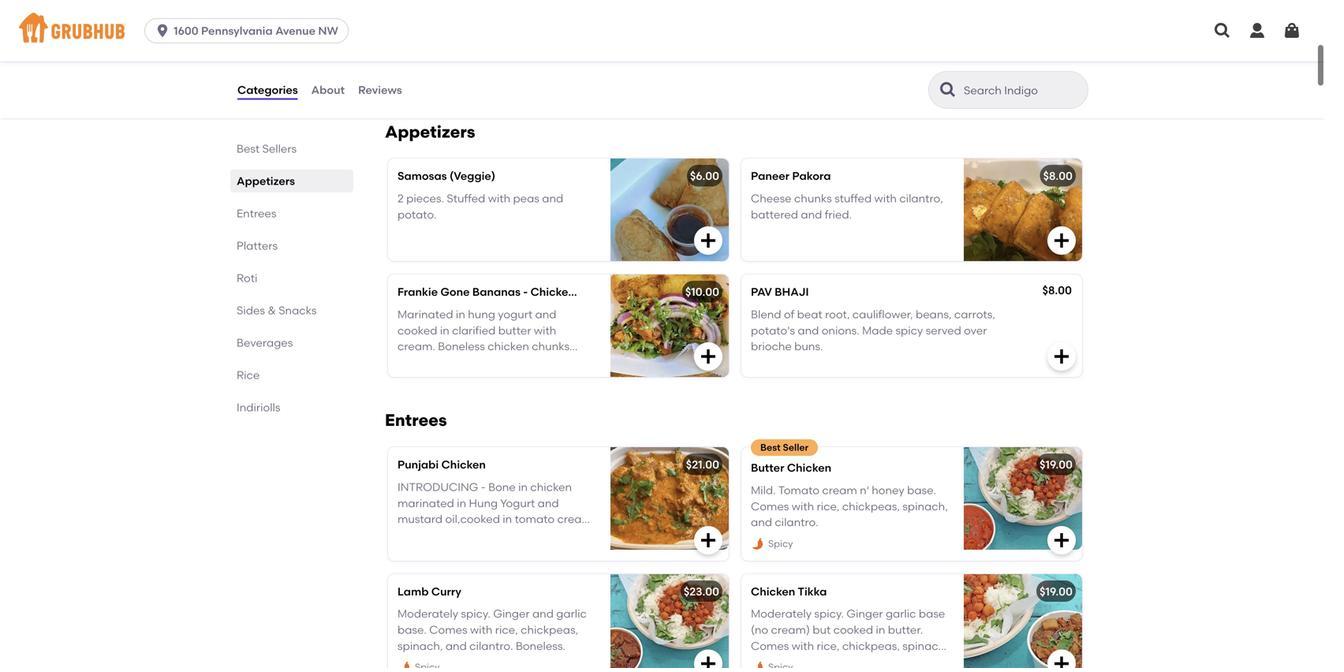 Task type: vqa. For each thing, say whether or not it's contained in the screenshot.
spinach, in Moderately spicy. Ginger garlic base (no cream) but cooked in butter. Comes with rice, chickpeas, spinach, and cilantro.
yes



Task type: locate. For each thing, give the bounding box(es) containing it.
1 ginger from the left
[[493, 607, 530, 621]]

0 horizontal spatial ginger
[[493, 607, 530, 621]]

0 vertical spatial appetizers
[[385, 122, 475, 142]]

spicy image down (no
[[751, 661, 765, 668]]

cilantro. inside mild. tomato cream n' honey base. comes with rice, chickpeas, spinach, and cilantro.
[[775, 516, 819, 529]]

of up on
[[545, 44, 556, 58]]

1 vertical spatial of
[[784, 308, 795, 321]]

spicy image for moderately spicy. ginger garlic base (no cream) but cooked in butter. comes with rice, chickpeas, spinach, and cilantro.
[[751, 661, 765, 668]]

spicy image left spicy on the right
[[751, 537, 765, 551]]

appetizers up samosas
[[385, 122, 475, 142]]

2 ginger from the left
[[847, 607, 883, 621]]

spicy. up but
[[815, 607, 844, 621]]

1 vertical spatial best
[[761, 442, 781, 453]]

ginger up cooked
[[847, 607, 883, 621]]

spinach, inside mild. tomato cream n' honey base. comes with rice, chickpeas, spinach, and cilantro.
[[903, 500, 948, 513]]

butter.
[[888, 623, 923, 637]]

blend
[[751, 308, 782, 321]]

chickpeas, down n' at right
[[843, 500, 900, 513]]

comes
[[751, 500, 789, 513], [429, 623, 468, 637], [751, 639, 789, 653]]

0 vertical spatial chunks
[[505, 44, 543, 58]]

1 vertical spatial base.
[[398, 623, 427, 637]]

best up butter
[[761, 442, 781, 453]]

1 horizontal spatial base.
[[907, 484, 937, 497]]

sides
[[237, 304, 265, 317]]

1 vertical spatial rice,
[[495, 623, 518, 637]]

a right its at the top of the page
[[631, 44, 638, 58]]

1 horizontal spatial ginger
[[847, 607, 883, 621]]

of inside spinach dough with chunks of garlic in it. its a flat bread, hand rolled and made on a griddle.
[[545, 44, 556, 58]]

spicy image
[[398, 661, 412, 668]]

and up boneless.
[[533, 607, 554, 621]]

2 moderately from the left
[[751, 607, 812, 621]]

spicy. inside moderately spicy. ginger garlic base (no cream) but cooked in butter. comes with rice, chickpeas, spinach, and cilantro.
[[815, 607, 844, 621]]

and down (no
[[751, 655, 772, 668]]

base. inside moderately spicy. ginger and garlic base. comes with rice, chickpeas, spinach, and cilantro. boneless.
[[398, 623, 427, 637]]

best left sellers
[[237, 142, 260, 155]]

entrees up "punjabi" on the left
[[385, 410, 447, 431]]

spinach dough with chunks of garlic in it. its a flat bread, hand rolled and made on a griddle. button
[[387, 8, 731, 91]]

spinach, for mild. tomato cream n' honey base. comes with rice, chickpeas, spinach, and cilantro.
[[903, 500, 948, 513]]

lamb
[[398, 585, 429, 598]]

frankie
[[398, 285, 438, 299]]

cilantro.
[[775, 516, 819, 529], [470, 639, 513, 653], [775, 655, 819, 668]]

of left beat
[[784, 308, 795, 321]]

svg image
[[1214, 21, 1232, 40], [155, 23, 171, 39], [699, 231, 718, 250], [1053, 231, 1072, 250], [699, 347, 718, 366], [1053, 347, 1072, 366], [699, 531, 718, 550], [1053, 531, 1072, 550], [1053, 655, 1072, 668]]

in left butter.
[[876, 623, 886, 637]]

cilantro. inside moderately spicy. ginger and garlic base. comes with rice, chickpeas, spinach, and cilantro. boneless.
[[470, 639, 513, 653]]

moderately down "lamb curry"
[[398, 607, 458, 621]]

garlic up boneless.
[[556, 607, 587, 621]]

2 vertical spatial cilantro.
[[775, 655, 819, 668]]

stuffed
[[447, 192, 486, 205]]

beat
[[797, 308, 823, 321]]

entrees
[[237, 207, 277, 220], [385, 410, 447, 431]]

ginger up boneless.
[[493, 607, 530, 621]]

and inside mild. tomato cream n' honey base. comes with rice, chickpeas, spinach, and cilantro.
[[751, 516, 772, 529]]

0 vertical spatial best
[[237, 142, 260, 155]]

cilantro,
[[900, 192, 943, 205]]

0 horizontal spatial in
[[592, 44, 601, 58]]

0 horizontal spatial moderately
[[398, 607, 458, 621]]

0 vertical spatial rice,
[[817, 500, 840, 513]]

and left fried.
[[801, 208, 822, 221]]

garlic up butter.
[[886, 607, 917, 621]]

ginger for cooked
[[847, 607, 883, 621]]

rice, up boneless.
[[495, 623, 518, 637]]

base. for moderately spicy. ginger and garlic base. comes with rice, chickpeas, spinach, and cilantro. boneless.
[[398, 623, 427, 637]]

spicy. down "curry"
[[461, 607, 491, 621]]

0 vertical spatial cilantro.
[[775, 516, 819, 529]]

spinach, down honey
[[903, 500, 948, 513]]

2 spicy image from the top
[[751, 661, 765, 668]]

0 horizontal spatial base.
[[398, 623, 427, 637]]

0 horizontal spatial of
[[545, 44, 556, 58]]

chickpeas,
[[843, 500, 900, 513], [521, 623, 579, 637], [843, 639, 900, 653]]

1 horizontal spatial moderately
[[751, 607, 812, 621]]

spinach, inside moderately spicy. ginger and garlic base. comes with rice, chickpeas, spinach, and cilantro. boneless.
[[398, 639, 443, 653]]

with inside cheese chunks stuffed with cilantro, battered and fried.
[[875, 192, 897, 205]]

garlic
[[559, 44, 589, 58], [556, 607, 587, 621], [886, 607, 917, 621]]

spinach,
[[903, 500, 948, 513], [398, 639, 443, 653], [903, 639, 948, 653]]

cilantro. up spicy on the right
[[775, 516, 819, 529]]

ginger
[[493, 607, 530, 621], [847, 607, 883, 621]]

1 horizontal spatial entrees
[[385, 410, 447, 431]]

0 vertical spatial in
[[592, 44, 601, 58]]

pav bhaji
[[751, 285, 809, 299]]

1 vertical spatial in
[[876, 623, 886, 637]]

rice, for cream
[[817, 500, 840, 513]]

base. up spicy icon
[[398, 623, 427, 637]]

0 horizontal spatial best
[[237, 142, 260, 155]]

in inside spinach dough with chunks of garlic in it. its a flat bread, hand rolled and made on a griddle.
[[592, 44, 601, 58]]

bread,
[[396, 60, 431, 74]]

cheese
[[751, 192, 792, 205]]

base. for mild. tomato cream n' honey base. comes with rice, chickpeas, spinach, and cilantro.
[[907, 484, 937, 497]]

0 vertical spatial entrees
[[237, 207, 277, 220]]

chickpeas, for n'
[[843, 500, 900, 513]]

0 horizontal spatial chunks
[[505, 44, 543, 58]]

0 vertical spatial a
[[631, 44, 638, 58]]

spicy
[[896, 324, 923, 337]]

comes down "curry"
[[429, 623, 468, 637]]

1 horizontal spatial of
[[784, 308, 795, 321]]

moderately inside moderately spicy. ginger garlic base (no cream) but cooked in butter. comes with rice, chickpeas, spinach, and cilantro.
[[751, 607, 812, 621]]

and up spicy on the right
[[751, 516, 772, 529]]

rice, inside moderately spicy. ginger and garlic base. comes with rice, chickpeas, spinach, and cilantro. boneless.
[[495, 623, 518, 637]]

chickpeas, inside moderately spicy. ginger and garlic base. comes with rice, chickpeas, spinach, and cilantro. boneless.
[[521, 623, 579, 637]]

chunks up made
[[505, 44, 543, 58]]

with
[[480, 44, 502, 58], [488, 192, 511, 205], [875, 192, 897, 205], [792, 500, 814, 513], [470, 623, 493, 637], [792, 639, 814, 653]]

base. inside mild. tomato cream n' honey base. comes with rice, chickpeas, spinach, and cilantro.
[[907, 484, 937, 497]]

and right rolled
[[497, 60, 519, 74]]

entrees up platters
[[237, 207, 277, 220]]

spicy. inside moderately spicy. ginger and garlic base. comes with rice, chickpeas, spinach, and cilantro. boneless.
[[461, 607, 491, 621]]

1 vertical spatial a
[[572, 60, 579, 74]]

0 horizontal spatial spicy.
[[461, 607, 491, 621]]

2 vertical spatial chickpeas,
[[843, 639, 900, 653]]

platters
[[237, 239, 278, 252]]

comes inside moderately spicy. ginger and garlic base. comes with rice, chickpeas, spinach, and cilantro. boneless.
[[429, 623, 468, 637]]

appetizers
[[385, 122, 475, 142], [237, 174, 295, 188]]

in
[[592, 44, 601, 58], [876, 623, 886, 637]]

chunks
[[505, 44, 543, 58], [795, 192, 832, 205]]

in left it.
[[592, 44, 601, 58]]

cooked
[[834, 623, 874, 637]]

punjabi chicken
[[398, 458, 486, 472]]

onions.
[[822, 324, 860, 337]]

honey
[[872, 484, 905, 497]]

1 horizontal spatial a
[[631, 44, 638, 58]]

1 moderately from the left
[[398, 607, 458, 621]]

cilantro. left boneless.
[[470, 639, 513, 653]]

and right peas
[[542, 192, 564, 205]]

1 vertical spatial chunks
[[795, 192, 832, 205]]

samosas
[[398, 169, 447, 183]]

garlic inside moderately spicy. ginger garlic base (no cream) but cooked in butter. comes with rice, chickpeas, spinach, and cilantro.
[[886, 607, 917, 621]]

base. right honey
[[907, 484, 937, 497]]

1 vertical spatial chickpeas,
[[521, 623, 579, 637]]

base.
[[907, 484, 937, 497], [398, 623, 427, 637]]

moderately inside moderately spicy. ginger and garlic base. comes with rice, chickpeas, spinach, and cilantro. boneless.
[[398, 607, 458, 621]]

chicken
[[531, 285, 575, 299], [442, 458, 486, 472], [787, 461, 832, 475], [751, 585, 796, 598]]

&
[[268, 304, 276, 317]]

$19.00
[[1040, 458, 1073, 472], [1040, 585, 1073, 598]]

ginger inside moderately spicy. ginger garlic base (no cream) but cooked in butter. comes with rice, chickpeas, spinach, and cilantro.
[[847, 607, 883, 621]]

0 horizontal spatial entrees
[[237, 207, 277, 220]]

mild. tomato cream n' honey base. comes with rice, chickpeas, spinach, and cilantro.
[[751, 484, 948, 529]]

moderately
[[398, 607, 458, 621], [751, 607, 812, 621]]

dough
[[443, 44, 477, 58]]

tomato
[[779, 484, 820, 497]]

0 vertical spatial of
[[545, 44, 556, 58]]

1 horizontal spatial chunks
[[795, 192, 832, 205]]

samosas (veggie) image
[[611, 159, 729, 261]]

reviews button
[[357, 62, 403, 118]]

a right on
[[572, 60, 579, 74]]

Search Indigo search field
[[963, 83, 1083, 98]]

blend of beat root, cauliflower, beans, carrots, potato's and onions. made spicy served over brioche buns.
[[751, 308, 996, 353]]

ginger inside moderately spicy. ginger and garlic base. comes with rice, chickpeas, spinach, and cilantro. boneless.
[[493, 607, 530, 621]]

seller
[[783, 442, 809, 453]]

pav
[[751, 285, 772, 299]]

a
[[631, 44, 638, 58], [572, 60, 579, 74]]

chickpeas, down cooked
[[843, 639, 900, 653]]

rice, inside mild. tomato cream n' honey base. comes with rice, chickpeas, spinach, and cilantro.
[[817, 500, 840, 513]]

2 vertical spatial rice,
[[817, 639, 840, 653]]

1 vertical spatial comes
[[429, 623, 468, 637]]

2 vertical spatial comes
[[751, 639, 789, 653]]

0 vertical spatial base.
[[907, 484, 937, 497]]

potato's
[[751, 324, 795, 337]]

about button
[[311, 62, 346, 118]]

its
[[616, 44, 629, 58]]

lamb curry
[[398, 585, 462, 598]]

garlic up on
[[559, 44, 589, 58]]

1 horizontal spatial spicy.
[[815, 607, 844, 621]]

0 vertical spatial $19.00
[[1040, 458, 1073, 472]]

1 spicy. from the left
[[461, 607, 491, 621]]

comes down mild.
[[751, 500, 789, 513]]

1 vertical spatial spicy image
[[751, 661, 765, 668]]

and
[[497, 60, 519, 74], [542, 192, 564, 205], [801, 208, 822, 221], [798, 324, 819, 337], [751, 516, 772, 529], [533, 607, 554, 621], [446, 639, 467, 653], [751, 655, 772, 668]]

carrots,
[[955, 308, 996, 321]]

with inside 2 pieces. stuffed with peas and potato.
[[488, 192, 511, 205]]

samosas (veggie)
[[398, 169, 496, 183]]

chicken tikka image
[[964, 574, 1083, 668]]

moderately for cream)
[[751, 607, 812, 621]]

spicy. for with
[[461, 607, 491, 621]]

1 $19.00 from the top
[[1040, 458, 1073, 472]]

spicy
[[769, 538, 793, 549]]

1 vertical spatial cilantro.
[[470, 639, 513, 653]]

moderately up cream)
[[751, 607, 812, 621]]

cauliflower,
[[853, 308, 913, 321]]

chickpeas, inside mild. tomato cream n' honey base. comes with rice, chickpeas, spinach, and cilantro.
[[843, 500, 900, 513]]

0 vertical spatial chickpeas,
[[843, 500, 900, 513]]

chunks down pakora on the right top of the page
[[795, 192, 832, 205]]

1 horizontal spatial in
[[876, 623, 886, 637]]

1 horizontal spatial best
[[761, 442, 781, 453]]

0 vertical spatial spicy image
[[751, 537, 765, 551]]

chicken left tikka
[[751, 585, 796, 598]]

chickpeas, up boneless.
[[521, 623, 579, 637]]

spicy.
[[461, 607, 491, 621], [815, 607, 844, 621]]

svg image
[[1248, 21, 1267, 40], [1283, 21, 1302, 40], [701, 61, 720, 80], [699, 655, 718, 668]]

tikka
[[798, 585, 827, 598]]

best
[[237, 142, 260, 155], [761, 442, 781, 453]]

battered
[[751, 208, 799, 221]]

$21.00
[[686, 458, 720, 472]]

garlic inside moderately spicy. ginger and garlic base. comes with rice, chickpeas, spinach, and cilantro. boneless.
[[556, 607, 587, 621]]

rice, down but
[[817, 639, 840, 653]]

with inside moderately spicy. ginger and garlic base. comes with rice, chickpeas, spinach, and cilantro. boneless.
[[470, 623, 493, 637]]

comes inside mild. tomato cream n' honey base. comes with rice, chickpeas, spinach, and cilantro.
[[751, 500, 789, 513]]

1 spicy image from the top
[[751, 537, 765, 551]]

snacks
[[279, 304, 317, 317]]

1 vertical spatial appetizers
[[237, 174, 295, 188]]

spinach, inside moderately spicy. ginger garlic base (no cream) but cooked in butter. comes with rice, chickpeas, spinach, and cilantro.
[[903, 639, 948, 653]]

comes down (no
[[751, 639, 789, 653]]

appetizers down best sellers
[[237, 174, 295, 188]]

reviews
[[358, 83, 402, 97]]

spinach
[[396, 44, 440, 58]]

spicy image
[[751, 537, 765, 551], [751, 661, 765, 668]]

spinach, up spicy icon
[[398, 639, 443, 653]]

best sellers
[[237, 142, 297, 155]]

cilantro. down cream)
[[775, 655, 819, 668]]

1 vertical spatial $19.00
[[1040, 585, 1073, 598]]

and up buns.
[[798, 324, 819, 337]]

0 vertical spatial comes
[[751, 500, 789, 513]]

beverages
[[237, 336, 293, 350]]

butter
[[751, 461, 785, 475]]

2 spicy. from the left
[[815, 607, 844, 621]]

spinach, down butter.
[[903, 639, 948, 653]]

of
[[545, 44, 556, 58], [784, 308, 795, 321]]

$8.00
[[1044, 169, 1073, 183], [1043, 284, 1072, 297]]

rice, down cream
[[817, 500, 840, 513]]

bhaji
[[775, 285, 809, 299]]



Task type: describe. For each thing, give the bounding box(es) containing it.
avenue
[[275, 24, 316, 37]]

with inside mild. tomato cream n' honey base. comes with rice, chickpeas, spinach, and cilantro.
[[792, 500, 814, 513]]

on
[[556, 60, 569, 74]]

spinach, for moderately spicy. ginger and garlic base. comes with rice, chickpeas, spinach, and cilantro. boneless.
[[398, 639, 443, 653]]

brioche
[[751, 340, 792, 353]]

butter chicken image
[[964, 448, 1083, 550]]

pakora
[[793, 169, 831, 183]]

spinach dough with chunks of garlic in it. its a flat bread, hand rolled and made on a griddle.
[[396, 44, 659, 74]]

boneless.
[[516, 639, 566, 653]]

served
[[926, 324, 962, 337]]

spicy image for mild. tomato cream n' honey base. comes with rice, chickpeas, spinach, and cilantro.
[[751, 537, 765, 551]]

best seller
[[761, 442, 809, 453]]

2
[[398, 192, 404, 205]]

-
[[523, 285, 528, 299]]

best for best sellers
[[237, 142, 260, 155]]

1600
[[174, 24, 199, 37]]

in inside moderately spicy. ginger garlic base (no cream) but cooked in butter. comes with rice, chickpeas, spinach, and cilantro.
[[876, 623, 886, 637]]

$6.00
[[690, 169, 720, 183]]

and inside blend of beat root, cauliflower, beans, carrots, potato's and onions. made spicy served over brioche buns.
[[798, 324, 819, 337]]

sides & snacks
[[237, 304, 317, 317]]

with inside spinach dough with chunks of garlic in it. its a flat bread, hand rolled and made on a griddle.
[[480, 44, 502, 58]]

moderately for comes
[[398, 607, 458, 621]]

and inside 2 pieces. stuffed with peas and potato.
[[542, 192, 564, 205]]

lamb curry image
[[611, 574, 729, 668]]

1 vertical spatial entrees
[[385, 410, 447, 431]]

cilantro. for spicy.
[[470, 639, 513, 653]]

but
[[813, 623, 831, 637]]

beans,
[[916, 308, 952, 321]]

n'
[[860, 484, 869, 497]]

cilantro. for tomato
[[775, 516, 819, 529]]

chickpeas, for and
[[521, 623, 579, 637]]

0 vertical spatial $8.00
[[1044, 169, 1073, 183]]

rice, for ginger
[[495, 623, 518, 637]]

curry
[[431, 585, 462, 598]]

pennsylvania
[[201, 24, 273, 37]]

fried.
[[825, 208, 852, 221]]

svg image inside 1600 pennsylvania avenue nw button
[[155, 23, 171, 39]]

$23.00
[[684, 585, 720, 598]]

chickpeas, inside moderately spicy. ginger garlic base (no cream) but cooked in butter. comes with rice, chickpeas, spinach, and cilantro.
[[843, 639, 900, 653]]

comes for mild.
[[751, 500, 789, 513]]

chunks inside cheese chunks stuffed with cilantro, battered and fried.
[[795, 192, 832, 205]]

sellers
[[262, 142, 297, 155]]

2 $19.00 from the top
[[1040, 585, 1073, 598]]

base
[[919, 607, 946, 621]]

it.
[[604, 44, 614, 58]]

1 horizontal spatial appetizers
[[385, 122, 475, 142]]

cream
[[822, 484, 858, 497]]

made
[[521, 60, 553, 74]]

potato.
[[398, 208, 437, 221]]

categories
[[238, 83, 298, 97]]

butter chicken
[[751, 461, 832, 475]]

(no
[[751, 623, 769, 637]]

paneer pakora
[[751, 169, 831, 183]]

punjabi
[[398, 458, 439, 472]]

(veggie)
[[450, 169, 496, 183]]

frankie gone bananas - chicken sliders
[[398, 285, 614, 299]]

chicken down seller
[[787, 461, 832, 475]]

and inside moderately spicy. ginger garlic base (no cream) but cooked in butter. comes with rice, chickpeas, spinach, and cilantro.
[[751, 655, 772, 668]]

pieces.
[[406, 192, 444, 205]]

indiriolls
[[237, 401, 281, 414]]

main navigation navigation
[[0, 0, 1326, 62]]

1600 pennsylvania avenue nw
[[174, 24, 338, 37]]

1600 pennsylvania avenue nw button
[[144, 18, 355, 43]]

comes for moderately
[[429, 623, 468, 637]]

chicken right -
[[531, 285, 575, 299]]

0 horizontal spatial appetizers
[[237, 174, 295, 188]]

paneer
[[751, 169, 790, 183]]

cream)
[[771, 623, 810, 637]]

2 pieces. stuffed with peas and potato.
[[398, 192, 564, 221]]

flat
[[641, 44, 659, 58]]

ginger for rice,
[[493, 607, 530, 621]]

search icon image
[[939, 80, 958, 99]]

chunks inside spinach dough with chunks of garlic in it. its a flat bread, hand rolled and made on a griddle.
[[505, 44, 543, 58]]

and inside cheese chunks stuffed with cilantro, battered and fried.
[[801, 208, 822, 221]]

punjabi chicken image
[[611, 448, 729, 550]]

categories button
[[237, 62, 299, 118]]

of inside blend of beat root, cauliflower, beans, carrots, potato's and onions. made spicy served over brioche buns.
[[784, 308, 795, 321]]

comes inside moderately spicy. ginger garlic base (no cream) but cooked in butter. comes with rice, chickpeas, spinach, and cilantro.
[[751, 639, 789, 653]]

root,
[[825, 308, 850, 321]]

made
[[862, 324, 893, 337]]

and inside spinach dough with chunks of garlic in it. its a flat bread, hand rolled and made on a griddle.
[[497, 60, 519, 74]]

moderately spicy. ginger and garlic base. comes with rice, chickpeas, spinach, and cilantro. boneless.
[[398, 607, 587, 653]]

cheese chunks stuffed with cilantro, battered and fried.
[[751, 192, 943, 221]]

bananas
[[473, 285, 521, 299]]

chicken right "punjabi" on the left
[[442, 458, 486, 472]]

with inside moderately spicy. ginger garlic base (no cream) but cooked in butter. comes with rice, chickpeas, spinach, and cilantro.
[[792, 639, 814, 653]]

peas
[[513, 192, 540, 205]]

spicy. for but
[[815, 607, 844, 621]]

garlic inside spinach dough with chunks of garlic in it. its a flat bread, hand rolled and made on a griddle.
[[559, 44, 589, 58]]

$10.00
[[686, 285, 720, 299]]

about
[[311, 83, 345, 97]]

rice, inside moderately spicy. ginger garlic base (no cream) but cooked in butter. comes with rice, chickpeas, spinach, and cilantro.
[[817, 639, 840, 653]]

sliders
[[578, 285, 614, 299]]

over
[[964, 324, 987, 337]]

rice
[[237, 368, 260, 382]]

moderately spicy. ginger garlic base (no cream) but cooked in butter. comes with rice, chickpeas, spinach, and cilantro.
[[751, 607, 948, 668]]

mild.
[[751, 484, 776, 497]]

and down "curry"
[[446, 639, 467, 653]]

stuffed
[[835, 192, 872, 205]]

cilantro. inside moderately spicy. ginger garlic base (no cream) but cooked in butter. comes with rice, chickpeas, spinach, and cilantro.
[[775, 655, 819, 668]]

rolled
[[465, 60, 495, 74]]

hand
[[434, 60, 462, 74]]

griddle.
[[582, 60, 622, 74]]

buns.
[[795, 340, 823, 353]]

paneer pakora image
[[964, 159, 1083, 261]]

best for best seller
[[761, 442, 781, 453]]

1 vertical spatial $8.00
[[1043, 284, 1072, 297]]

frankie gone bananas - chicken sliders image
[[611, 275, 729, 377]]

gone
[[441, 285, 470, 299]]

roti
[[237, 271, 258, 285]]

0 horizontal spatial a
[[572, 60, 579, 74]]

chicken tikka
[[751, 585, 827, 598]]



